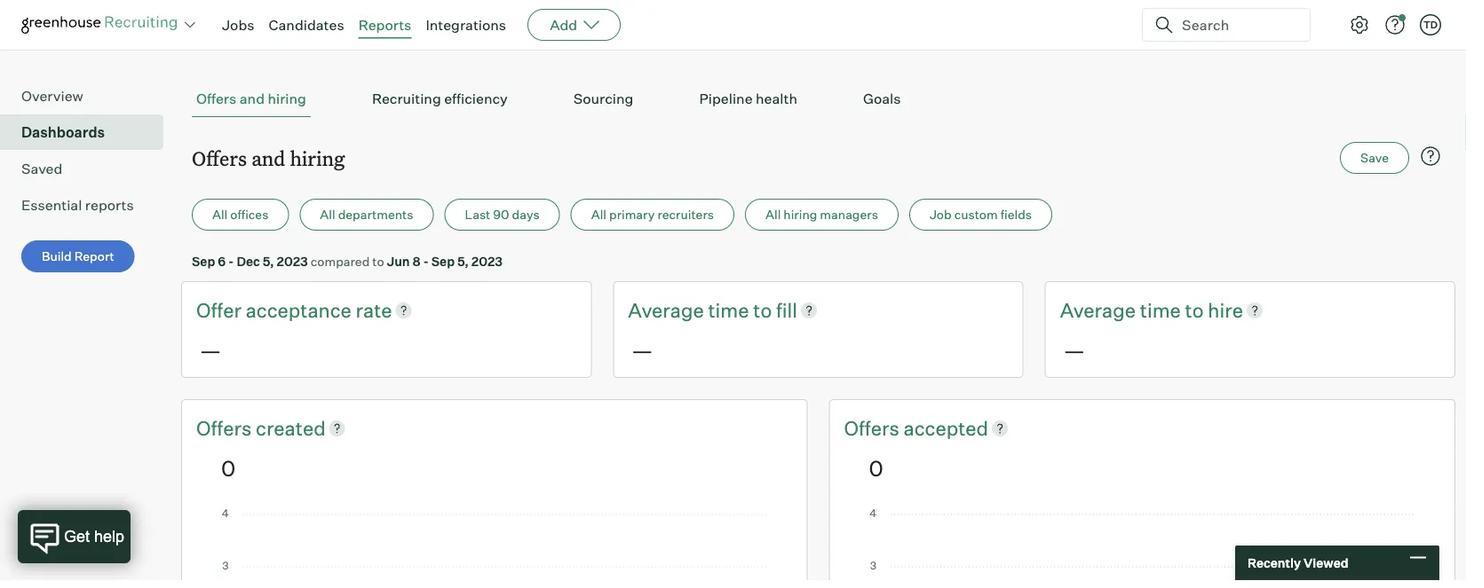 Task type: describe. For each thing, give the bounding box(es) containing it.
average time to for hire
[[1060, 298, 1208, 323]]

time link for fill
[[708, 297, 753, 324]]

created
[[256, 416, 326, 441]]

average link for hire
[[1060, 297, 1140, 324]]

to link for fill
[[753, 297, 776, 324]]

td button
[[1417, 11, 1445, 39]]

pipeline health button
[[695, 81, 802, 117]]

90
[[493, 207, 509, 223]]

offer acceptance
[[196, 298, 356, 323]]

build report button
[[21, 241, 135, 273]]

Top navigation search text field
[[1175, 7, 1300, 43]]

8
[[413, 254, 421, 269]]

recruiting
[[372, 90, 441, 108]]

average for fill
[[628, 298, 704, 323]]

1 sep from the left
[[192, 254, 215, 269]]

dashboards
[[21, 124, 105, 141]]

and inside button
[[240, 90, 265, 108]]

all offices button
[[192, 199, 289, 231]]

2 5, from the left
[[457, 254, 469, 269]]

managers
[[820, 207, 878, 223]]

time for fill
[[708, 298, 749, 323]]

jobs
[[222, 16, 255, 34]]

all departments
[[320, 207, 413, 223]]

fields
[[1001, 207, 1032, 223]]

jobs link
[[222, 16, 255, 34]]

1 — from the left
[[200, 337, 221, 364]]

accepted
[[904, 416, 989, 441]]

to link for hire
[[1185, 297, 1208, 324]]

dashboards link
[[21, 122, 156, 143]]

offers link for created
[[196, 415, 256, 442]]

acceptance
[[246, 298, 352, 323]]

6
[[218, 254, 226, 269]]

essential reports link
[[21, 195, 156, 216]]

overview
[[21, 87, 83, 105]]

job custom fields
[[930, 207, 1032, 223]]

rate
[[356, 298, 392, 323]]

all for all departments
[[320, 207, 335, 223]]

acceptance link
[[246, 297, 356, 324]]

health
[[756, 90, 798, 108]]

1 vertical spatial offers and hiring
[[192, 145, 345, 171]]

1 - from the left
[[228, 254, 234, 269]]

offers inside offers and hiring button
[[196, 90, 237, 108]]

reports link
[[359, 16, 412, 34]]

save
[[1361, 150, 1389, 166]]

to for fill
[[753, 298, 772, 323]]

average link for fill
[[628, 297, 708, 324]]

hire
[[1208, 298, 1243, 323]]

offer
[[196, 298, 242, 323]]

primary
[[609, 207, 655, 223]]

average for hire
[[1060, 298, 1136, 323]]

recruiting efficiency button
[[368, 81, 512, 117]]

efficiency
[[444, 90, 508, 108]]

offers and hiring button
[[192, 81, 311, 117]]

recently
[[1248, 556, 1301, 572]]

created link
[[256, 415, 326, 442]]

— for fill
[[632, 337, 653, 364]]

recruiting efficiency
[[372, 90, 508, 108]]

goals button
[[859, 81, 906, 117]]

all for all hiring managers
[[766, 207, 781, 223]]

fill link
[[776, 297, 798, 324]]

report
[[74, 249, 114, 264]]

2 sep from the left
[[431, 254, 455, 269]]

switch applications image
[[183, 16, 197, 34]]

td button
[[1420, 14, 1442, 36]]

— for hire
[[1064, 337, 1085, 364]]

hire link
[[1208, 297, 1243, 324]]

integrations
[[426, 16, 506, 34]]

1 2023 from the left
[[277, 254, 308, 269]]



Task type: vqa. For each thing, say whether or not it's contained in the screenshot.
Integrations link
yes



Task type: locate. For each thing, give the bounding box(es) containing it.
2023
[[277, 254, 308, 269], [471, 254, 503, 269]]

2 — from the left
[[632, 337, 653, 364]]

1 horizontal spatial xychart image
[[869, 510, 1416, 582]]

to left hire
[[1185, 298, 1204, 323]]

all inside button
[[766, 207, 781, 223]]

1 offers link from the left
[[196, 415, 256, 442]]

job
[[930, 207, 952, 223]]

2 all from the left
[[320, 207, 335, 223]]

0 vertical spatial and
[[240, 90, 265, 108]]

and up the offices
[[252, 145, 285, 171]]

essential reports
[[21, 196, 134, 214]]

0 horizontal spatial sep
[[192, 254, 215, 269]]

all primary recruiters
[[591, 207, 714, 223]]

time link left fill link
[[708, 297, 753, 324]]

viewed
[[1304, 556, 1349, 572]]

2 average from the left
[[1060, 298, 1136, 323]]

0 horizontal spatial average time to
[[628, 298, 776, 323]]

time link left 'hire' link
[[1140, 297, 1185, 324]]

1 to link from the left
[[753, 297, 776, 324]]

1 horizontal spatial 2023
[[471, 254, 503, 269]]

2 offers link from the left
[[844, 415, 904, 442]]

sep left 6
[[192, 254, 215, 269]]

time
[[708, 298, 749, 323], [1140, 298, 1181, 323]]

2 time link from the left
[[1140, 297, 1185, 324]]

dec
[[237, 254, 260, 269]]

all primary recruiters button
[[571, 199, 735, 231]]

save button
[[1340, 142, 1410, 174]]

all offices
[[212, 207, 269, 223]]

0 horizontal spatial 2023
[[277, 254, 308, 269]]

offers and hiring up the offices
[[192, 145, 345, 171]]

- right 8
[[423, 254, 429, 269]]

jun
[[387, 254, 410, 269]]

days
[[512, 207, 540, 223]]

last 90 days
[[465, 207, 540, 223]]

0 for accepted
[[869, 455, 884, 482]]

fill
[[776, 298, 798, 323]]

1 time link from the left
[[708, 297, 753, 324]]

hiring down the candidates
[[268, 90, 306, 108]]

hiring
[[268, 90, 306, 108], [290, 145, 345, 171], [784, 207, 818, 223]]

offers and hiring inside button
[[196, 90, 306, 108]]

average time to for fill
[[628, 298, 776, 323]]

all left departments
[[320, 207, 335, 223]]

xychart image for accepted
[[869, 510, 1416, 582]]

2 time from the left
[[1140, 298, 1181, 323]]

all hiring managers
[[766, 207, 878, 223]]

hiring left managers
[[784, 207, 818, 223]]

switch applications element
[[179, 14, 201, 36]]

offers and hiring
[[196, 90, 306, 108], [192, 145, 345, 171]]

all for all offices
[[212, 207, 228, 223]]

0 horizontal spatial to
[[372, 254, 384, 269]]

departments
[[338, 207, 413, 223]]

5,
[[263, 254, 274, 269], [457, 254, 469, 269]]

compared
[[311, 254, 370, 269]]

saved link
[[21, 158, 156, 180]]

1 horizontal spatial sep
[[431, 254, 455, 269]]

sep
[[192, 254, 215, 269], [431, 254, 455, 269]]

offers link for accepted
[[844, 415, 904, 442]]

candidates link
[[269, 16, 344, 34]]

1 horizontal spatial average
[[1060, 298, 1136, 323]]

to for hire
[[1185, 298, 1204, 323]]

sep right 8
[[431, 254, 455, 269]]

hiring inside button
[[268, 90, 306, 108]]

tab list
[[192, 81, 1445, 117]]

and
[[240, 90, 265, 108], [252, 145, 285, 171]]

pipeline
[[699, 90, 753, 108]]

recruiters
[[658, 207, 714, 223]]

2 to link from the left
[[1185, 297, 1208, 324]]

job custom fields button
[[909, 199, 1053, 231]]

last
[[465, 207, 491, 223]]

add button
[[528, 9, 621, 41]]

candidates
[[269, 16, 344, 34]]

build
[[42, 249, 72, 264]]

time for hire
[[1140, 298, 1181, 323]]

2 average time to from the left
[[1060, 298, 1208, 323]]

1 time from the left
[[708, 298, 749, 323]]

all for all primary recruiters
[[591, 207, 607, 223]]

0 horizontal spatial —
[[200, 337, 221, 364]]

to left jun in the top of the page
[[372, 254, 384, 269]]

0 horizontal spatial time link
[[708, 297, 753, 324]]

last 90 days button
[[445, 199, 560, 231]]

xychart image for created
[[221, 510, 768, 582]]

to left "fill"
[[753, 298, 772, 323]]

1 horizontal spatial time
[[1140, 298, 1181, 323]]

—
[[200, 337, 221, 364], [632, 337, 653, 364], [1064, 337, 1085, 364]]

td
[[1424, 19, 1438, 31]]

2 horizontal spatial —
[[1064, 337, 1085, 364]]

2 average link from the left
[[1060, 297, 1140, 324]]

1 vertical spatial hiring
[[290, 145, 345, 171]]

1 horizontal spatial -
[[423, 254, 429, 269]]

accepted link
[[904, 415, 989, 442]]

0 vertical spatial hiring
[[268, 90, 306, 108]]

2 0 from the left
[[869, 455, 884, 482]]

- right 6
[[228, 254, 234, 269]]

reports
[[21, 0, 165, 52], [359, 16, 412, 34]]

average time to
[[628, 298, 776, 323], [1060, 298, 1208, 323]]

offers and hiring down jobs link
[[196, 90, 306, 108]]

0 horizontal spatial offers link
[[196, 415, 256, 442]]

2 xychart image from the left
[[869, 510, 1416, 582]]

-
[[228, 254, 234, 269], [423, 254, 429, 269]]

time left "fill"
[[708, 298, 749, 323]]

1 5, from the left
[[263, 254, 274, 269]]

all left primary
[[591, 207, 607, 223]]

2 - from the left
[[423, 254, 429, 269]]

0 horizontal spatial -
[[228, 254, 234, 269]]

reports up overview link
[[21, 0, 165, 52]]

average link
[[628, 297, 708, 324], [1060, 297, 1140, 324]]

to
[[372, 254, 384, 269], [753, 298, 772, 323], [1185, 298, 1204, 323]]

all left the offices
[[212, 207, 228, 223]]

custom
[[955, 207, 998, 223]]

pipeline health
[[699, 90, 798, 108]]

offer link
[[196, 297, 246, 324]]

hiring up all departments
[[290, 145, 345, 171]]

faq image
[[1420, 146, 1442, 167]]

0 horizontal spatial average
[[628, 298, 704, 323]]

all hiring managers button
[[745, 199, 899, 231]]

5, right 8
[[457, 254, 469, 269]]

2023 down last in the left of the page
[[471, 254, 503, 269]]

0 horizontal spatial 0
[[221, 455, 236, 482]]

0 horizontal spatial average link
[[628, 297, 708, 324]]

0 horizontal spatial xychart image
[[221, 510, 768, 582]]

1 horizontal spatial reports
[[359, 16, 412, 34]]

saved
[[21, 160, 62, 178]]

1 horizontal spatial time link
[[1140, 297, 1185, 324]]

add
[[550, 16, 578, 34]]

to link
[[753, 297, 776, 324], [1185, 297, 1208, 324]]

build report
[[42, 249, 114, 264]]

1 horizontal spatial offers link
[[844, 415, 904, 442]]

0 horizontal spatial time
[[708, 298, 749, 323]]

0 for created
[[221, 455, 236, 482]]

0
[[221, 455, 236, 482], [869, 455, 884, 482]]

1 horizontal spatial 5,
[[457, 254, 469, 269]]

2 vertical spatial hiring
[[784, 207, 818, 223]]

1 average link from the left
[[628, 297, 708, 324]]

goals
[[863, 90, 901, 108]]

2 2023 from the left
[[471, 254, 503, 269]]

overview link
[[21, 85, 156, 107]]

1 all from the left
[[212, 207, 228, 223]]

and down jobs link
[[240, 90, 265, 108]]

hiring inside button
[[784, 207, 818, 223]]

sourcing
[[574, 90, 634, 108]]

time left hire
[[1140, 298, 1181, 323]]

3 — from the left
[[1064, 337, 1085, 364]]

0 horizontal spatial to link
[[753, 297, 776, 324]]

5, right dec
[[263, 254, 274, 269]]

1 0 from the left
[[221, 455, 236, 482]]

rate link
[[356, 297, 392, 324]]

all
[[212, 207, 228, 223], [320, 207, 335, 223], [591, 207, 607, 223], [766, 207, 781, 223]]

configure image
[[1349, 14, 1371, 36]]

1 average time to from the left
[[628, 298, 776, 323]]

sourcing button
[[569, 81, 638, 117]]

1 horizontal spatial to link
[[1185, 297, 1208, 324]]

essential
[[21, 196, 82, 214]]

offers
[[196, 90, 237, 108], [192, 145, 247, 171], [196, 416, 256, 441], [844, 416, 904, 441]]

all inside button
[[212, 207, 228, 223]]

recently viewed
[[1248, 556, 1349, 572]]

3 all from the left
[[591, 207, 607, 223]]

1 horizontal spatial average link
[[1060, 297, 1140, 324]]

1 horizontal spatial —
[[632, 337, 653, 364]]

1 vertical spatial and
[[252, 145, 285, 171]]

average
[[628, 298, 704, 323], [1060, 298, 1136, 323]]

integrations link
[[426, 16, 506, 34]]

1 xychart image from the left
[[221, 510, 768, 582]]

1 average from the left
[[628, 298, 704, 323]]

4 all from the left
[[766, 207, 781, 223]]

0 horizontal spatial reports
[[21, 0, 165, 52]]

tab list containing offers and hiring
[[192, 81, 1445, 117]]

sep 6 - dec 5, 2023 compared to jun 8 - sep 5, 2023
[[192, 254, 503, 269]]

1 horizontal spatial 0
[[869, 455, 884, 482]]

2 horizontal spatial to
[[1185, 298, 1204, 323]]

reports
[[85, 196, 134, 214]]

reports up recruiting
[[359, 16, 412, 34]]

offers link
[[196, 415, 256, 442], [844, 415, 904, 442]]

2023 right dec
[[277, 254, 308, 269]]

all departments button
[[300, 199, 434, 231]]

time link for hire
[[1140, 297, 1185, 324]]

time link
[[708, 297, 753, 324], [1140, 297, 1185, 324]]

0 vertical spatial offers and hiring
[[196, 90, 306, 108]]

offices
[[230, 207, 269, 223]]

xychart image
[[221, 510, 768, 582], [869, 510, 1416, 582]]

1 horizontal spatial to
[[753, 298, 772, 323]]

all left managers
[[766, 207, 781, 223]]

0 horizontal spatial 5,
[[263, 254, 274, 269]]

1 horizontal spatial average time to
[[1060, 298, 1208, 323]]



